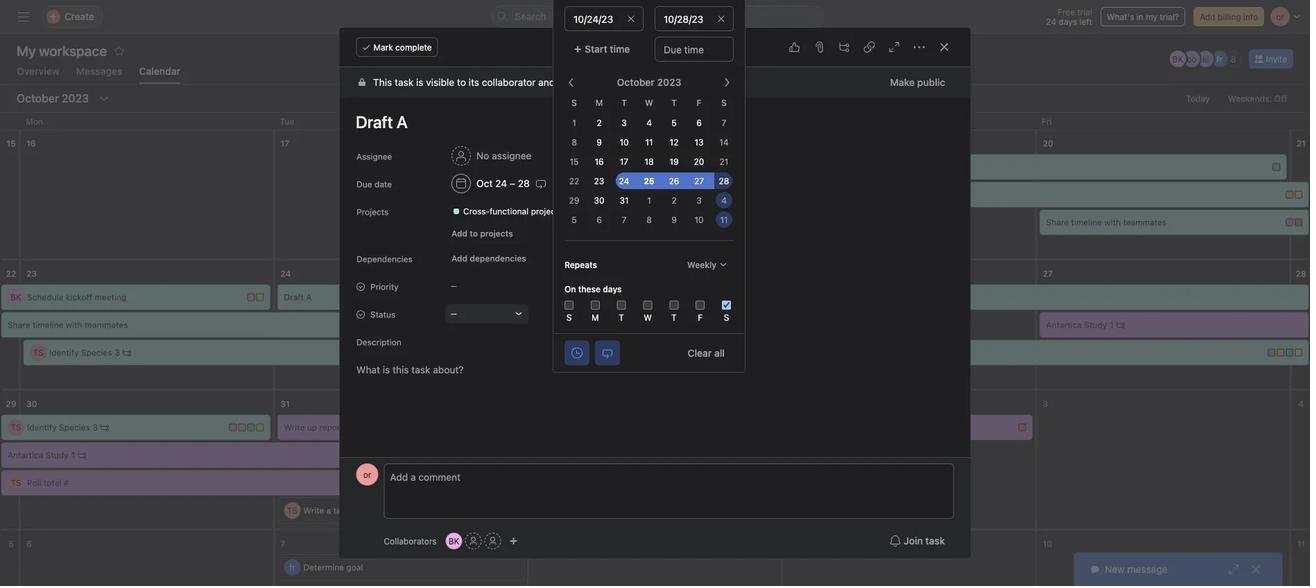 Task type: describe. For each thing, give the bounding box(es) containing it.
on
[[565, 284, 576, 294]]

time
[[610, 43, 630, 55]]

t down t option
[[619, 313, 624, 323]]

repeats image
[[535, 178, 546, 189]]

antartica study for 30
[[8, 451, 68, 461]]

schedule
[[27, 293, 63, 302]]

or button
[[356, 464, 378, 486]]

co
[[1187, 54, 1197, 64]]

add billing info button
[[1194, 7, 1264, 26]]

0 horizontal spatial 22
[[6, 269, 16, 279]]

messages
[[76, 66, 122, 77]]

1 horizontal spatial 11
[[720, 215, 728, 225]]

0 vertical spatial 9
[[597, 138, 602, 147]]

1 vertical spatial share timeline with teammates
[[8, 320, 128, 330]]

1 vertical spatial days
[[603, 284, 622, 294]]

search button
[[491, 6, 824, 28]]

of
[[602, 77, 611, 88]]

13
[[695, 138, 704, 147]]

1 vertical spatial 8
[[572, 138, 577, 147]]

weekends: off
[[1228, 94, 1287, 103]]

add for add to projects
[[451, 229, 467, 239]]

1 horizontal spatial project
[[580, 162, 607, 172]]

24 down brief
[[619, 177, 629, 186]]

october 2023
[[617, 77, 681, 88]]

1 horizontal spatial 22
[[569, 177, 579, 186]]

october 2023
[[17, 92, 89, 105]]

2 horizontal spatial 5
[[672, 118, 677, 128]]

due date
[[356, 180, 392, 189]]

0 vertical spatial 2
[[597, 118, 602, 128]]

Due time text field
[[655, 37, 734, 62]]

14
[[719, 138, 729, 147]]

2 horizontal spatial 8
[[1231, 54, 1236, 64]]

off
[[1274, 94, 1287, 103]]

no
[[476, 150, 489, 162]]

search
[[515, 11, 546, 22]]

2 horizontal spatial 7
[[722, 118, 726, 128]]

determine
[[303, 563, 344, 573]]

24 inside 'draft a' dialog
[[495, 178, 507, 189]]

1 vertical spatial 16
[[595, 157, 604, 167]]

18
[[645, 157, 654, 167]]

F checkbox
[[696, 301, 705, 310]]

its
[[468, 77, 479, 88]]

clear due date image
[[717, 15, 725, 23]]

1 vertical spatial timeline
[[33, 320, 63, 330]]

0 vertical spatial share timeline with teammates
[[1046, 218, 1167, 227]]

projects
[[356, 207, 388, 217]]

my
[[1146, 12, 1157, 22]]

t down t checkbox
[[671, 313, 677, 323]]

24 inside free trial 24 days left
[[1046, 17, 1056, 26]]

1 vertical spatial 2
[[631, 162, 636, 172]]

t down my
[[622, 98, 627, 108]]

25
[[644, 177, 655, 186]]

T checkbox
[[617, 301, 626, 310]]

0 vertical spatial 21
[[1297, 139, 1306, 148]]

0 vertical spatial species
[[81, 348, 112, 358]]

start
[[585, 43, 607, 55]]

today button
[[1180, 89, 1216, 108]]

1 vertical spatial 15
[[570, 157, 579, 167]]

1 — button from the top
[[445, 277, 528, 296]]

tue
[[280, 117, 294, 126]]

messages button
[[76, 66, 122, 84]]

calendar button
[[139, 66, 180, 84]]

0 horizontal spatial leftcount image
[[78, 452, 86, 460]]

write up report
[[284, 423, 343, 433]]

0 vertical spatial m
[[596, 98, 603, 108]]

join
[[904, 536, 923, 547]]

1 vertical spatial 30
[[26, 400, 37, 409]]

determine goal
[[303, 563, 363, 573]]

schedule kickoff meeting
[[27, 293, 126, 302]]

make public
[[890, 77, 945, 88]]

add dependencies button
[[445, 249, 532, 268]]

0 horizontal spatial 16
[[26, 139, 36, 148]]

plan
[[561, 207, 577, 216]]

1 horizontal spatial 20
[[1043, 139, 1053, 148]]

draft a
[[284, 293, 312, 302]]

what's in my trial?
[[1107, 12, 1179, 22]]

0 vertical spatial w
[[645, 98, 653, 108]]

0 vertical spatial 6
[[696, 118, 702, 128]]

0 horizontal spatial 5
[[8, 540, 14, 549]]

clear start date image
[[627, 15, 635, 23]]

1 horizontal spatial 30
[[594, 196, 604, 206]]

days inside free trial 24 days left
[[1059, 17, 1077, 26]]

2 — button from the top
[[445, 304, 528, 324]]

up
[[307, 423, 317, 433]]

1 horizontal spatial 27
[[1043, 269, 1053, 279]]

add for add dependencies
[[451, 254, 467, 264]]

repeats
[[565, 260, 597, 270]]

1 horizontal spatial share
[[1046, 218, 1069, 227]]

collaborator
[[482, 77, 535, 88]]

overview button
[[17, 66, 60, 84]]

mark complete button
[[356, 37, 438, 57]]

–
[[509, 178, 515, 189]]

1 horizontal spatial with
[[1104, 218, 1121, 227]]

is
[[416, 77, 423, 88]]

weekly button
[[681, 255, 734, 275]]

this
[[373, 77, 392, 88]]

0 vertical spatial bk
[[1173, 54, 1183, 64]]

start time button
[[565, 37, 644, 62]]

main content containing this task is visible to its collaborator and members of my workspace.
[[340, 67, 971, 587]]

0 horizontal spatial teammates
[[85, 320, 128, 330]]

1 vertical spatial w
[[644, 313, 652, 323]]

antartica for 30
[[8, 451, 43, 461]]

1 vertical spatial 29
[[6, 400, 16, 409]]

2 vertical spatial 7
[[280, 540, 285, 549]]

free
[[1058, 7, 1075, 17]]

dependencies
[[469, 254, 526, 264]]

add billing info
[[1200, 12, 1258, 22]]

workspace.
[[630, 77, 681, 88]]

1 vertical spatial 5
[[572, 215, 577, 225]]

0 horizontal spatial 15
[[6, 139, 16, 148]]

mark complete
[[373, 42, 432, 52]]

1 vertical spatial m
[[592, 313, 599, 323]]

0 horizontal spatial task
[[333, 506, 350, 516]]

public
[[917, 77, 945, 88]]

0 horizontal spatial 31
[[280, 400, 290, 409]]

1 horizontal spatial 29
[[569, 196, 579, 206]]

1 horizontal spatial 6
[[597, 215, 602, 225]]

total
[[44, 479, 61, 488]]

functional
[[489, 207, 528, 216]]

poll total #
[[27, 479, 69, 488]]

0 vertical spatial to
[[457, 77, 466, 88]]

repeats image
[[535, 178, 546, 189]]

brief
[[610, 162, 628, 172]]

1 horizontal spatial 17
[[620, 157, 629, 167]]

1 vertical spatial species
[[59, 423, 90, 433]]

identify species for right leftcount icon
[[49, 348, 112, 358]]

next month image
[[721, 77, 732, 88]]

0 horizontal spatial 27
[[694, 177, 704, 186]]

12
[[670, 138, 679, 147]]

2 vertical spatial 4
[[1298, 400, 1304, 409]]

mark
[[373, 42, 393, 52]]

0 horizontal spatial fr
[[289, 563, 295, 573]]

0 vertical spatial fr
[[1217, 54, 1223, 64]]

study for 27
[[1084, 320, 1107, 330]]

0 horizontal spatial 4
[[647, 118, 652, 128]]

1 horizontal spatial 28
[[719, 177, 729, 186]]

0 horizontal spatial 6
[[26, 540, 32, 549]]

overview
[[17, 66, 60, 77]]

and
[[538, 77, 555, 88]]

1 vertical spatial 23
[[26, 269, 37, 279]]

draft for draft project brief 2
[[557, 162, 577, 172]]

oct 24 – 28
[[476, 178, 529, 189]]

clear
[[688, 347, 712, 359]]

1 vertical spatial 9
[[672, 215, 677, 225]]

1 horizontal spatial timeline
[[1071, 218, 1102, 227]]

fri
[[1042, 117, 1052, 126]]

0 horizontal spatial 17
[[280, 139, 289, 148]]

task for this
[[394, 77, 413, 88]]

project inside the cross-functional project plan link
[[531, 207, 558, 216]]

M checkbox
[[591, 301, 600, 310]]

close image
[[1251, 565, 1262, 576]]

1 vertical spatial 21
[[720, 157, 729, 167]]

new message
[[1105, 564, 1168, 576]]

meeting
[[95, 293, 126, 302]]

expand new message image
[[1228, 565, 1239, 576]]

attachments: add a file to this task, draft a image
[[814, 42, 825, 53]]

1 horizontal spatial teammates
[[1123, 218, 1167, 227]]

what's
[[1107, 12, 1134, 22]]



Task type: locate. For each thing, give the bounding box(es) containing it.
8 up draft project brief 2 at the top left of the page
[[572, 138, 577, 147]]

0 vertical spatial identify species
[[49, 348, 112, 358]]

s down on on the left
[[566, 313, 572, 323]]

2 vertical spatial bk
[[449, 537, 460, 547]]

my
[[614, 77, 627, 88]]

0 horizontal spatial 10
[[620, 138, 629, 147]]

28 inside 'draft a' dialog
[[518, 178, 529, 189]]

17
[[280, 139, 289, 148], [620, 157, 629, 167]]

date
[[374, 180, 392, 189]]

2 horizontal spatial 11
[[1297, 540, 1305, 549]]

task for join
[[926, 536, 945, 547]]

draft a dialog
[[340, 28, 971, 587]]

1 horizontal spatial 23
[[594, 177, 604, 186]]

8
[[1231, 54, 1236, 64], [572, 138, 577, 147], [647, 215, 652, 225]]

1 vertical spatial with
[[66, 320, 82, 330]]

1 horizontal spatial 21
[[1297, 139, 1306, 148]]

1 vertical spatial project
[[531, 207, 558, 216]]

1 vertical spatial antartica
[[8, 451, 43, 461]]

previous month image
[[566, 77, 577, 88]]

no assignee
[[476, 150, 531, 162]]

identify species for middle leftcount icon
[[27, 423, 90, 433]]

24
[[1046, 17, 1056, 26], [619, 177, 629, 186], [495, 178, 507, 189], [280, 269, 291, 279]]

project left plan
[[531, 207, 558, 216]]

1 vertical spatial leftcount image
[[101, 424, 109, 432]]

1 vertical spatial 20
[[694, 157, 704, 167]]

task
[[394, 77, 413, 88], [333, 506, 350, 516], [926, 536, 945, 547]]

0 horizontal spatial 9
[[597, 138, 602, 147]]

poll
[[27, 479, 41, 488]]

start time
[[585, 43, 630, 55]]

weekly
[[687, 260, 716, 270]]

0 vertical spatial 17
[[280, 139, 289, 148]]

f up 13
[[697, 98, 702, 108]]

2 s checkbox from the left
[[722, 301, 731, 310]]

0 horizontal spatial antartica study
[[8, 451, 68, 461]]

0 vertical spatial 16
[[26, 139, 36, 148]]

1 vertical spatial 7
[[622, 215, 627, 225]]

bk left "schedule"
[[10, 293, 21, 302]]

assignee
[[356, 152, 392, 162]]

what's in my trial? button
[[1101, 7, 1185, 26]]

1 vertical spatial share
[[8, 320, 30, 330]]

0 horizontal spatial 21
[[720, 157, 729, 167]]

1 s checkbox from the left
[[565, 301, 574, 310]]

0 vertical spatial 8
[[1231, 54, 1236, 64]]

project left brief
[[580, 162, 607, 172]]

study
[[1084, 320, 1107, 330], [46, 451, 68, 461]]

30
[[594, 196, 604, 206], [26, 400, 37, 409]]

2 vertical spatial 2
[[672, 196, 677, 206]]

identify species up "total"
[[27, 423, 90, 433]]

2 up draft project brief 2 at the top left of the page
[[597, 118, 602, 128]]

1 vertical spatial add
[[451, 229, 467, 239]]

identify
[[49, 348, 79, 358], [27, 423, 57, 433]]

trial?
[[1160, 12, 1179, 22]]

no assignee button
[[445, 144, 537, 169]]

copy task link image
[[864, 42, 875, 53]]

antartica up poll
[[8, 451, 43, 461]]

1 horizontal spatial 8
[[647, 215, 652, 225]]

mon
[[26, 117, 43, 126]]

2 horizontal spatial bk
[[1173, 54, 1183, 64]]

add left billing
[[1200, 12, 1215, 22]]

0 vertical spatial teammates
[[1123, 218, 1167, 227]]

0 horizontal spatial 11
[[645, 138, 653, 147]]

1 horizontal spatial 7
[[622, 215, 627, 225]]

0 horizontal spatial days
[[603, 284, 622, 294]]

weekends: off button
[[1222, 89, 1294, 108]]

31 down brief
[[620, 196, 629, 206]]

0 vertical spatial 5
[[672, 118, 677, 128]]

join task button
[[881, 529, 954, 554]]

0 vertical spatial draft
[[557, 162, 577, 172]]

6 down poll
[[26, 540, 32, 549]]

antartica study for 27
[[1046, 320, 1107, 330]]

f down f option
[[698, 313, 703, 323]]

w down october 2023
[[645, 98, 653, 108]]

days left left
[[1059, 17, 1077, 26]]

1 horizontal spatial share timeline with teammates
[[1046, 218, 1167, 227]]

write for write a task name
[[303, 506, 324, 516]]

m down m option
[[592, 313, 599, 323]]

add
[[1200, 12, 1215, 22], [451, 229, 467, 239], [451, 254, 467, 264]]

1 horizontal spatial study
[[1084, 320, 1107, 330]]

0 vertical spatial study
[[1084, 320, 1107, 330]]

m
[[596, 98, 603, 108], [592, 313, 599, 323]]

task right a
[[333, 506, 350, 516]]

0 vertical spatial add
[[1200, 12, 1215, 22]]

add down add to projects button
[[451, 254, 467, 264]]

draft for draft a
[[284, 293, 304, 302]]

0 vertical spatial 15
[[6, 139, 16, 148]]

add inside button
[[451, 229, 467, 239]]

26
[[669, 177, 679, 186]]

23
[[594, 177, 604, 186], [26, 269, 37, 279]]

billing
[[1218, 12, 1241, 22]]

0 vertical spatial 11
[[645, 138, 653, 147]]

24 left free
[[1046, 17, 1056, 26]]

study left leftcount image
[[1084, 320, 1107, 330]]

or
[[363, 470, 371, 480]]

6 right plan
[[597, 215, 602, 225]]

set to repeat image
[[602, 348, 613, 359]]

antartica left leftcount image
[[1046, 320, 1082, 330]]

16 left brief
[[595, 157, 604, 167]]

today
[[1186, 94, 1210, 103]]

draft project brief 2
[[557, 162, 636, 172]]

16
[[26, 139, 36, 148], [595, 157, 604, 167]]

1 vertical spatial 10
[[695, 215, 704, 225]]

S checkbox
[[565, 301, 574, 310], [722, 301, 731, 310]]

22
[[569, 177, 579, 186], [6, 269, 16, 279]]

cross-functional project plan
[[463, 207, 577, 216]]

1 vertical spatial antartica study
[[8, 451, 68, 461]]

to down cross-
[[469, 229, 478, 239]]

2 vertical spatial leftcount image
[[78, 452, 86, 460]]

add to projects
[[451, 229, 513, 239]]

6 up 13
[[696, 118, 702, 128]]

0 likes. click to like this task image
[[789, 42, 800, 53]]

20 down 13
[[694, 157, 704, 167]]

invite
[[1266, 54, 1287, 64]]

0 horizontal spatial to
[[457, 77, 466, 88]]

a
[[306, 293, 312, 302]]

in
[[1137, 12, 1144, 22]]

task left is
[[394, 77, 413, 88]]

21
[[1297, 139, 1306, 148], [720, 157, 729, 167]]

study up "total"
[[46, 451, 68, 461]]

add to projects button
[[445, 224, 519, 243]]

task inside button
[[926, 536, 945, 547]]

study for 30
[[46, 451, 68, 461]]

2 horizontal spatial task
[[926, 536, 945, 547]]

m down of
[[596, 98, 603, 108]]

0 vertical spatial 23
[[594, 177, 604, 186]]

Start date text field
[[565, 6, 644, 31]]

0 vertical spatial 29
[[569, 196, 579, 206]]

bk left co
[[1173, 54, 1183, 64]]

2 vertical spatial 5
[[8, 540, 14, 549]]

0 horizontal spatial project
[[531, 207, 558, 216]]

1 vertical spatial task
[[333, 506, 350, 516]]

1 vertical spatial study
[[46, 451, 68, 461]]

clear all
[[688, 347, 725, 359]]

2 right brief
[[631, 162, 636, 172]]

2 horizontal spatial leftcount image
[[123, 349, 131, 357]]

add inside button
[[451, 254, 467, 264]]

add inside button
[[1200, 12, 1215, 22]]

1 horizontal spatial 4
[[721, 196, 727, 206]]

fr right el
[[1217, 54, 1223, 64]]

2023
[[657, 77, 681, 88]]

s checkbox down on on the left
[[565, 301, 574, 310]]

— for first — popup button from the bottom of the 'draft a' dialog
[[450, 310, 457, 318]]

0 vertical spatial write
[[284, 423, 305, 433]]

search list box
[[491, 6, 824, 28]]

s down the 'next month' image
[[721, 98, 727, 108]]

make
[[890, 77, 914, 88]]

1 vertical spatial f
[[698, 313, 703, 323]]

W checkbox
[[643, 301, 652, 310]]

23 down draft project brief 2 at the top left of the page
[[594, 177, 604, 186]]

draft left the a
[[284, 293, 304, 302]]

— button down the add dependencies button
[[445, 277, 528, 296]]

t down 2023
[[671, 98, 677, 108]]

name
[[352, 506, 374, 516]]

identify up poll total #
[[27, 423, 57, 433]]

w down w option
[[644, 313, 652, 323]]

20
[[1043, 139, 1053, 148], [694, 157, 704, 167]]

T checkbox
[[670, 301, 679, 310]]

a
[[326, 506, 331, 516]]

0 vertical spatial 7
[[722, 118, 726, 128]]

9 up draft project brief 2 at the top left of the page
[[597, 138, 602, 147]]

16 down mon
[[26, 139, 36, 148]]

0 horizontal spatial 28
[[518, 178, 529, 189]]

1 vertical spatial identify
[[27, 423, 57, 433]]

0 vertical spatial days
[[1059, 17, 1077, 26]]

1 vertical spatial 31
[[280, 400, 290, 409]]

fr left determine
[[289, 563, 295, 573]]

species up the # on the bottom
[[59, 423, 90, 433]]

0 vertical spatial antartica study
[[1046, 320, 1107, 330]]

2 horizontal spatial 28
[[1296, 269, 1306, 279]]

1 horizontal spatial antartica study
[[1046, 320, 1107, 330]]

weekends:
[[1228, 94, 1272, 103]]

main content
[[340, 67, 971, 587]]

species down meeting
[[81, 348, 112, 358]]

0 horizontal spatial timeline
[[33, 320, 63, 330]]

0 horizontal spatial s checkbox
[[565, 301, 574, 310]]

1 vertical spatial —
[[450, 310, 457, 318]]

identify species down kickoff
[[49, 348, 112, 358]]

0 horizontal spatial antartica
[[8, 451, 43, 461]]

add dependencies
[[451, 254, 526, 264]]

write left up
[[284, 423, 305, 433]]

antartica for 27
[[1046, 320, 1082, 330]]

1 vertical spatial — button
[[445, 304, 528, 324]]

2 horizontal spatial 4
[[1298, 400, 1304, 409]]

1 horizontal spatial antartica
[[1046, 320, 1082, 330]]

1 horizontal spatial draft
[[557, 162, 577, 172]]

24 left –
[[495, 178, 507, 189]]

23 up "schedule"
[[26, 269, 37, 279]]

31 up write up report
[[280, 400, 290, 409]]

0 horizontal spatial study
[[46, 451, 68, 461]]

s checkbox right f option
[[722, 301, 731, 310]]

days
[[1059, 17, 1077, 26], [603, 284, 622, 294]]

october
[[617, 77, 655, 88]]

cross-
[[463, 207, 489, 216]]

assignee
[[492, 150, 531, 162]]

1 horizontal spatial 31
[[620, 196, 629, 206]]

to inside button
[[469, 229, 478, 239]]

2 down 26 at the right top of page
[[672, 196, 677, 206]]

bk inside bk button
[[449, 537, 460, 547]]

add time image
[[572, 348, 583, 359]]

share
[[1046, 218, 1069, 227], [8, 320, 30, 330]]

0 vertical spatial task
[[394, 77, 413, 88]]

1 horizontal spatial 9
[[672, 215, 677, 225]]

add subtask image
[[839, 42, 850, 53]]

oct
[[476, 178, 492, 189]]

draft up plan
[[557, 162, 577, 172]]

24 up draft a
[[280, 269, 291, 279]]

0 horizontal spatial 29
[[6, 400, 16, 409]]

bk button
[[446, 533, 462, 550]]

days up t option
[[603, 284, 622, 294]]

add for add billing info
[[1200, 12, 1215, 22]]

full screen image
[[889, 42, 900, 53]]

— for first — popup button from the top
[[450, 282, 457, 290]]

Task Name text field
[[346, 106, 954, 138]]

collapse task pane image
[[939, 42, 950, 53]]

#
[[64, 479, 69, 488]]

2 vertical spatial 8
[[647, 215, 652, 225]]

write
[[284, 423, 305, 433], [303, 506, 324, 516]]

collaborators
[[384, 537, 437, 547]]

el
[[1202, 54, 1209, 64]]

members
[[557, 77, 599, 88]]

antartica study up poll
[[8, 451, 68, 461]]

write left a
[[303, 506, 324, 516]]

19
[[670, 157, 679, 167]]

write for write up report
[[284, 423, 305, 433]]

report
[[319, 423, 343, 433]]

antartica study
[[1046, 320, 1107, 330], [8, 451, 68, 461]]

visible
[[426, 77, 454, 88]]

t
[[622, 98, 627, 108], [671, 98, 677, 108], [619, 313, 624, 323], [671, 313, 677, 323]]

0 horizontal spatial 7
[[280, 540, 285, 549]]

0 vertical spatial f
[[697, 98, 702, 108]]

2 vertical spatial 11
[[1297, 540, 1305, 549]]

17 down tue
[[280, 139, 289, 148]]

2 vertical spatial task
[[926, 536, 945, 547]]

2 horizontal spatial 10
[[1043, 540, 1052, 549]]

complete
[[395, 42, 432, 52]]

bk right collaborators
[[449, 537, 460, 547]]

ts
[[33, 348, 43, 358], [11, 423, 21, 433], [11, 479, 21, 488], [287, 506, 298, 516]]

1 vertical spatial 17
[[620, 157, 629, 167]]

add down cross-
[[451, 229, 467, 239]]

8 down 25
[[647, 215, 652, 225]]

0 horizontal spatial bk
[[10, 293, 21, 302]]

projects
[[480, 229, 513, 239]]

more actions for this task image
[[914, 42, 925, 53]]

31
[[620, 196, 629, 206], [280, 400, 290, 409]]

29
[[569, 196, 579, 206], [6, 400, 16, 409]]

s
[[572, 98, 577, 108], [721, 98, 727, 108], [566, 313, 572, 323], [724, 313, 729, 323]]

2 — from the top
[[450, 310, 457, 318]]

leftcount image
[[1117, 321, 1125, 329]]

info
[[1243, 12, 1258, 22]]

1 horizontal spatial to
[[469, 229, 478, 239]]

1 — from the top
[[450, 282, 457, 290]]

description
[[356, 338, 401, 347]]

these
[[578, 284, 601, 294]]

0 vertical spatial identify
[[49, 348, 79, 358]]

status
[[370, 310, 395, 320]]

fr
[[1217, 54, 1223, 64], [289, 563, 295, 573]]

clear all button
[[679, 341, 734, 366]]

2 vertical spatial add
[[451, 254, 467, 264]]

dependencies
[[356, 255, 412, 264]]

9 down 26 at the right top of page
[[672, 215, 677, 225]]

0 horizontal spatial 2
[[597, 118, 602, 128]]

3
[[622, 118, 627, 128], [697, 196, 702, 206], [115, 348, 120, 358], [1043, 400, 1048, 409], [93, 423, 98, 433]]

s down previous month icon
[[572, 98, 577, 108]]

identify species
[[49, 348, 112, 358], [27, 423, 90, 433]]

identify down schedule kickoff meeting
[[49, 348, 79, 358]]

antartica study left leftcount image
[[1046, 320, 1107, 330]]

8 right el
[[1231, 54, 1236, 64]]

20 down fri
[[1043, 139, 1053, 148]]

leftcount image
[[123, 349, 131, 357], [101, 424, 109, 432], [78, 452, 86, 460]]

to left its
[[457, 77, 466, 88]]

add or remove collaborators image
[[510, 538, 518, 546]]

join task
[[904, 536, 945, 547]]

task right join
[[926, 536, 945, 547]]

17 left 18
[[620, 157, 629, 167]]

bk
[[1173, 54, 1183, 64], [10, 293, 21, 302], [449, 537, 460, 547]]

2 horizontal spatial 6
[[696, 118, 702, 128]]

timeline
[[1071, 218, 1102, 227], [33, 320, 63, 330]]

s up "all"
[[724, 313, 729, 323]]

0 vertical spatial — button
[[445, 277, 528, 296]]

add to starred image
[[114, 45, 125, 56]]

Due date text field
[[655, 6, 734, 31]]

1 vertical spatial draft
[[284, 293, 304, 302]]

— button down "add dependencies" at top
[[445, 304, 528, 324]]



Task type: vqa. For each thing, say whether or not it's contained in the screenshot.
Mark complete option
no



